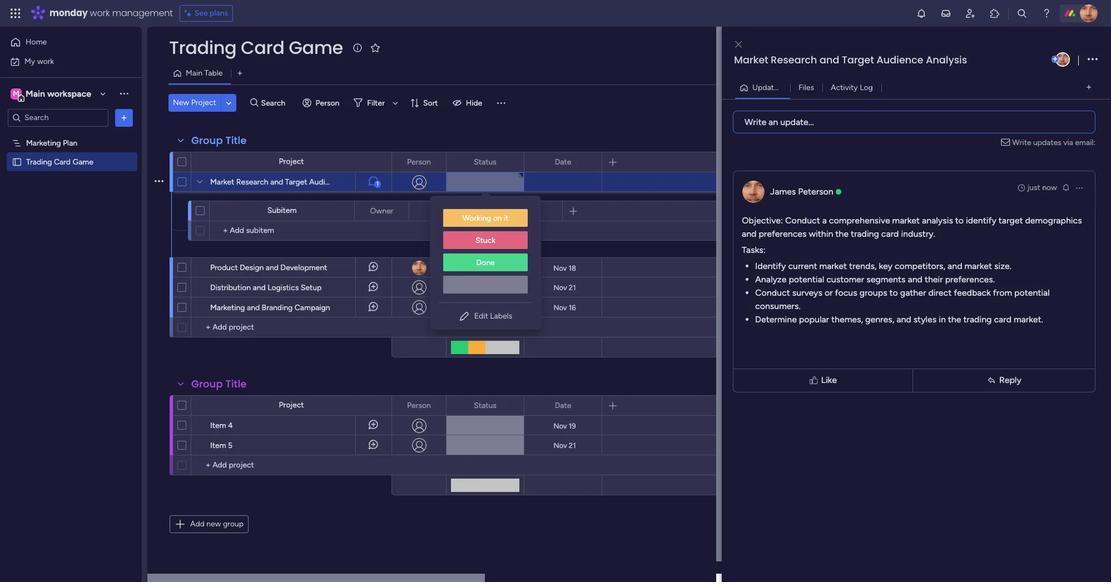 Task type: describe. For each thing, give the bounding box(es) containing it.
status for person
[[474, 401, 497, 410]]

updates / 1
[[753, 83, 792, 92]]

show board description image
[[351, 42, 364, 53]]

select product image
[[10, 8, 21, 19]]

new
[[173, 98, 189, 107]]

write updates via email:
[[1013, 138, 1096, 147]]

1 vertical spatial status field
[[433, 205, 461, 217]]

just now link
[[1018, 182, 1058, 193]]

activity
[[831, 83, 858, 92]]

notifications image
[[916, 8, 928, 19]]

invite members image
[[965, 8, 977, 19]]

title for person
[[226, 377, 247, 391]]

work for monday
[[90, 7, 110, 19]]

main table
[[186, 68, 223, 78]]

new project
[[173, 98, 216, 107]]

see plans
[[195, 8, 228, 18]]

0 vertical spatial trading
[[169, 35, 237, 60]]

0 vertical spatial conduct
[[786, 215, 821, 226]]

and up the 'tasks:'
[[742, 228, 757, 239]]

distribution and logistics setup
[[210, 283, 322, 293]]

via
[[1064, 138, 1074, 147]]

groups
[[860, 287, 888, 298]]

just now
[[1028, 183, 1058, 192]]

identify
[[967, 215, 997, 226]]

and up gather
[[908, 274, 923, 285]]

gather
[[901, 287, 927, 298]]

project for person
[[279, 157, 304, 166]]

main for main workspace
[[26, 88, 45, 99]]

arrow down image
[[389, 96, 402, 110]]

0 horizontal spatial potential
[[789, 274, 825, 285]]

options image
[[1076, 183, 1085, 192]]

plans
[[210, 8, 228, 18]]

see
[[195, 8, 208, 18]]

1 inside 'button'
[[377, 181, 379, 188]]

item 4
[[210, 421, 233, 431]]

nov 16
[[554, 304, 576, 312]]

an
[[769, 117, 779, 127]]

public board image
[[12, 157, 22, 167]]

reply
[[1000, 375, 1022, 386]]

0 horizontal spatial the
[[836, 228, 849, 239]]

branding
[[262, 303, 293, 313]]

2 nov from the top
[[554, 284, 567, 292]]

updates
[[1034, 138, 1062, 147]]

0 vertical spatial options image
[[1088, 52, 1098, 67]]

1 inside button
[[789, 83, 792, 92]]

workspace
[[47, 88, 91, 99]]

edit
[[475, 312, 488, 321]]

1 horizontal spatial to
[[956, 215, 964, 226]]

group title field for date
[[189, 134, 250, 148]]

styles
[[914, 314, 937, 325]]

1 vertical spatial card
[[995, 314, 1012, 325]]

update...
[[781, 117, 814, 127]]

envelope o image
[[1002, 137, 1013, 148]]

distribution
[[210, 283, 251, 293]]

add
[[190, 520, 205, 529]]

working on it inside option
[[463, 214, 509, 223]]

analysis
[[923, 215, 954, 226]]

group for date
[[191, 377, 223, 391]]

and right design
[[266, 263, 279, 273]]

write an update...
[[745, 117, 814, 127]]

updates
[[753, 83, 782, 92]]

4
[[228, 421, 233, 431]]

+ Add subitem text field
[[215, 224, 325, 238]]

marketing for marketing plan
[[26, 138, 61, 148]]

filter button
[[350, 94, 402, 112]]

1 vertical spatial working on it
[[462, 263, 509, 273]]

it inside option
[[504, 214, 509, 223]]

Search in workspace field
[[23, 111, 93, 124]]

0 vertical spatial trading
[[851, 228, 880, 239]]

files button
[[791, 79, 823, 97]]

home
[[26, 37, 47, 47]]

1 person field from the top
[[405, 156, 434, 168]]

18
[[569, 264, 576, 272]]

group title field for person
[[189, 377, 250, 392]]

and down design
[[253, 283, 266, 293]]

files
[[799, 83, 815, 92]]

project for date
[[279, 401, 304, 410]]

19
[[569, 422, 576, 430]]

new
[[207, 520, 221, 529]]

0 horizontal spatial target
[[285, 178, 307, 187]]

person for second person field from the top of the page
[[407, 401, 431, 410]]

determine
[[756, 314, 797, 325]]

write an update... button
[[733, 110, 1096, 133]]

0 horizontal spatial add view image
[[238, 69, 242, 78]]

1 vertical spatial the
[[949, 314, 962, 325]]

5
[[228, 441, 233, 451]]

done option
[[443, 254, 528, 272]]

within
[[809, 228, 834, 239]]

menu image
[[496, 97, 507, 109]]

item for item 4
[[210, 421, 226, 431]]

main table button
[[169, 65, 231, 82]]

+ Add project text field
[[197, 459, 307, 472]]

my
[[24, 56, 35, 66]]

2 on from the top
[[493, 263, 502, 273]]

1 vertical spatial option
[[443, 276, 528, 294]]

item for item 5
[[210, 441, 226, 451]]

market.
[[1014, 314, 1044, 325]]

subitem
[[267, 206, 297, 215]]

1 horizontal spatial trading
[[964, 314, 992, 325]]

done for working
[[477, 258, 495, 268]]

Trading Card Game field
[[166, 35, 346, 60]]

write for write updates via email:
[[1013, 138, 1032, 147]]

competitors,
[[895, 261, 946, 271]]

2 horizontal spatial market
[[965, 261, 993, 271]]

peterson
[[799, 186, 834, 197]]

person inside popup button
[[316, 98, 340, 108]]

1 horizontal spatial card
[[241, 35, 285, 60]]

1 vertical spatial market
[[210, 178, 234, 187]]

Market Research and Target Audience Analysis field
[[732, 53, 1050, 67]]

current
[[789, 261, 818, 271]]

objective:
[[742, 215, 784, 226]]

management
[[112, 7, 173, 19]]

audience inside field
[[877, 53, 924, 67]]

like
[[822, 375, 837, 386]]

item 5
[[210, 441, 233, 451]]

marketing for marketing and branding campaign
[[210, 303, 245, 313]]

customer
[[827, 274, 865, 285]]

identify
[[756, 261, 787, 271]]

market research and target audience analysis inside field
[[735, 53, 968, 67]]

1 horizontal spatial potential
[[1015, 287, 1050, 298]]

trends,
[[850, 261, 877, 271]]

work for my
[[37, 56, 54, 66]]

0 vertical spatial james peterson image
[[1081, 4, 1098, 22]]

1 horizontal spatial market
[[893, 215, 920, 226]]

plan
[[63, 138, 77, 148]]

home button
[[7, 33, 120, 51]]

list box containing marketing plan
[[0, 131, 142, 322]]

1 vertical spatial working
[[462, 263, 491, 273]]

from
[[994, 287, 1013, 298]]

nov for item 5
[[554, 442, 567, 450]]

see plans button
[[180, 5, 233, 22]]

0 horizontal spatial market
[[820, 261, 847, 271]]

project inside button
[[191, 98, 216, 107]]

date field for owner
[[513, 205, 535, 217]]

1 vertical spatial status
[[436, 206, 458, 216]]

feedback
[[954, 287, 992, 298]]

1 horizontal spatial add view image
[[1087, 83, 1092, 92]]

or
[[825, 287, 833, 298]]

tasks:
[[742, 245, 766, 255]]

1 vertical spatial it
[[504, 263, 509, 273]]

objective: conduct a comprehensive market analysis to identify target demographics and preferences within the trading card industry. tasks: identify current market trends, key competitors, and market size. analyze potential customer segments and their preferences. conduct surveys or focus groups to gather direct feedback from potential consumers. determine popular themes, genres, and styles in the trading card market.
[[742, 215, 1083, 325]]

filter
[[367, 98, 385, 108]]

sort
[[423, 98, 438, 108]]

nov for product design and development
[[554, 264, 567, 272]]

1 vertical spatial options image
[[119, 112, 130, 123]]

help image
[[1042, 8, 1053, 19]]

my work
[[24, 56, 54, 66]]

product design and development
[[210, 263, 327, 273]]

dapulse addbtn image
[[1052, 56, 1059, 63]]

and up + add project text field
[[247, 303, 260, 313]]

angle down image
[[226, 99, 232, 107]]

trading card game inside list box
[[26, 157, 93, 167]]

owner
[[370, 206, 394, 216]]

date field for status
[[552, 156, 574, 168]]

industry.
[[902, 228, 936, 239]]

in
[[939, 314, 946, 325]]

development
[[281, 263, 327, 273]]

done for nov
[[476, 283, 495, 292]]

working on it option
[[443, 209, 528, 227]]

1 vertical spatial conduct
[[756, 287, 791, 298]]

edit labels
[[475, 312, 513, 321]]

research inside field
[[771, 53, 818, 67]]

their
[[925, 274, 944, 285]]

1 button
[[356, 172, 392, 192]]

target
[[999, 215, 1024, 226]]

on inside option
[[493, 214, 502, 223]]

0 vertical spatial card
[[882, 228, 899, 239]]

1 horizontal spatial trading card game
[[169, 35, 343, 60]]

1 vertical spatial audience
[[309, 178, 342, 187]]

apps image
[[990, 8, 1001, 19]]



Task type: locate. For each thing, give the bounding box(es) containing it.
card
[[882, 228, 899, 239], [995, 314, 1012, 325]]

0 vertical spatial on
[[493, 214, 502, 223]]

working on it down the "stuck"
[[462, 263, 509, 273]]

0 horizontal spatial work
[[37, 56, 54, 66]]

card inside list box
[[54, 157, 71, 167]]

audience left the 1 'button'
[[309, 178, 342, 187]]

to left identify
[[956, 215, 964, 226]]

main left table in the top of the page
[[186, 68, 203, 78]]

and up subitem
[[270, 178, 283, 187]]

status field for person
[[471, 400, 500, 412]]

list box containing working on it
[[430, 200, 541, 303]]

workspace image
[[11, 88, 22, 100]]

date
[[555, 157, 572, 167], [516, 206, 532, 216], [555, 401, 572, 410]]

hide button
[[448, 94, 489, 112]]

marketing plan
[[26, 138, 77, 148]]

0 vertical spatial group title
[[191, 134, 247, 147]]

hide
[[466, 98, 483, 108]]

conduct
[[786, 215, 821, 226], [756, 287, 791, 298]]

1 vertical spatial date
[[516, 206, 532, 216]]

1 horizontal spatial market research and target audience analysis
[[735, 53, 968, 67]]

the right in
[[949, 314, 962, 325]]

trading card game
[[169, 35, 343, 60], [26, 157, 93, 167]]

0 vertical spatial game
[[289, 35, 343, 60]]

james peterson
[[771, 186, 834, 197]]

1 horizontal spatial work
[[90, 7, 110, 19]]

nov for marketing and branding campaign
[[554, 304, 567, 312]]

1 item from the top
[[210, 421, 226, 431]]

working on it
[[463, 214, 509, 223], [462, 263, 509, 273]]

card left industry. at the right of page
[[882, 228, 899, 239]]

1 vertical spatial 1
[[377, 181, 379, 188]]

2 vertical spatial person
[[407, 401, 431, 410]]

reminder image
[[1062, 183, 1071, 192]]

item left "5"
[[210, 441, 226, 451]]

1 vertical spatial person
[[407, 157, 431, 167]]

options image down workspace options image on the top
[[119, 112, 130, 123]]

Search field
[[259, 95, 292, 111]]

nov left "19"
[[554, 422, 567, 430]]

monday
[[50, 7, 88, 19]]

2 group title field from the top
[[189, 377, 250, 392]]

work right my
[[37, 56, 54, 66]]

0 vertical spatial main
[[186, 68, 203, 78]]

reply button
[[916, 371, 1093, 390]]

game inside list box
[[73, 157, 93, 167]]

add to favorites image
[[370, 42, 381, 53]]

activity log button
[[823, 79, 882, 97]]

game left show board description icon
[[289, 35, 343, 60]]

0 vertical spatial trading card game
[[169, 35, 343, 60]]

add view image right table in the top of the page
[[238, 69, 242, 78]]

trading down feedback
[[964, 314, 992, 325]]

0 vertical spatial to
[[956, 215, 964, 226]]

0 horizontal spatial to
[[890, 287, 899, 298]]

working on it up stuck option
[[463, 214, 509, 223]]

main right workspace icon
[[26, 88, 45, 99]]

2 group title from the top
[[191, 377, 247, 391]]

1 vertical spatial james peterson image
[[1056, 52, 1071, 67]]

1 vertical spatial trading
[[26, 157, 52, 167]]

updates / 1 button
[[736, 79, 792, 97]]

target up subitem
[[285, 178, 307, 187]]

2 title from the top
[[226, 377, 247, 391]]

0 horizontal spatial game
[[73, 157, 93, 167]]

+ Add project text field
[[197, 321, 307, 334]]

item left 4
[[210, 421, 226, 431]]

analysis inside market research and target audience analysis field
[[926, 53, 968, 67]]

work inside button
[[37, 56, 54, 66]]

james peterson link
[[771, 186, 834, 197]]

0 vertical spatial 1
[[789, 83, 792, 92]]

main inside "main table" button
[[186, 68, 203, 78]]

person button
[[298, 94, 346, 112]]

1 horizontal spatial 1
[[789, 83, 792, 92]]

it down stuck option
[[504, 263, 509, 273]]

on down the "stuck"
[[493, 263, 502, 273]]

1 vertical spatial marketing
[[210, 303, 245, 313]]

key
[[879, 261, 893, 271]]

date for owner
[[516, 206, 532, 216]]

write
[[745, 117, 767, 127], [1013, 138, 1032, 147]]

1 vertical spatial work
[[37, 56, 54, 66]]

1 horizontal spatial analysis
[[926, 53, 968, 67]]

2 item from the top
[[210, 441, 226, 451]]

write left updates
[[1013, 138, 1032, 147]]

market up customer
[[820, 261, 847, 271]]

marketing and branding campaign
[[210, 303, 330, 313]]

research up subitem
[[236, 178, 269, 187]]

0 vertical spatial done
[[477, 258, 495, 268]]

to
[[956, 215, 964, 226], [890, 287, 899, 298]]

james peterson image
[[1081, 4, 1098, 22], [1056, 52, 1071, 67]]

date for status
[[555, 157, 572, 167]]

1 title from the top
[[226, 134, 247, 147]]

market inside field
[[735, 53, 769, 67]]

analysis up owner
[[344, 178, 373, 187]]

21 down the 18
[[569, 284, 576, 292]]

the
[[836, 228, 849, 239], [949, 314, 962, 325]]

on
[[493, 214, 502, 223], [493, 263, 502, 273]]

main
[[186, 68, 203, 78], [26, 88, 45, 99]]

option up plan
[[0, 133, 142, 135]]

1 vertical spatial market research and target audience analysis
[[210, 178, 373, 187]]

0 vertical spatial the
[[836, 228, 849, 239]]

group down "new project" button
[[191, 134, 223, 147]]

product
[[210, 263, 238, 273]]

1 on from the top
[[493, 214, 502, 223]]

1 horizontal spatial marketing
[[210, 303, 245, 313]]

1 horizontal spatial write
[[1013, 138, 1032, 147]]

comprehensive
[[830, 215, 891, 226]]

conduct down analyze
[[756, 287, 791, 298]]

audience
[[877, 53, 924, 67], [309, 178, 342, 187]]

1 vertical spatial group title field
[[189, 377, 250, 392]]

2 nov 21 from the top
[[554, 442, 576, 450]]

and inside field
[[820, 53, 840, 67]]

analysis
[[926, 53, 968, 67], [344, 178, 373, 187]]

trading
[[169, 35, 237, 60], [26, 157, 52, 167]]

add new group button
[[170, 516, 249, 534]]

2 group from the top
[[191, 377, 223, 391]]

21 down "19"
[[569, 442, 576, 450]]

title up 4
[[226, 377, 247, 391]]

working
[[463, 214, 491, 223], [462, 263, 491, 273]]

0 vertical spatial it
[[504, 214, 509, 223]]

1 vertical spatial potential
[[1015, 287, 1050, 298]]

5 nov from the top
[[554, 442, 567, 450]]

1
[[789, 83, 792, 92], [377, 181, 379, 188]]

0 vertical spatial person field
[[405, 156, 434, 168]]

0 horizontal spatial audience
[[309, 178, 342, 187]]

design
[[240, 263, 264, 273]]

1 right /
[[789, 83, 792, 92]]

1 horizontal spatial research
[[771, 53, 818, 67]]

group title for person
[[191, 134, 247, 147]]

3 nov from the top
[[554, 304, 567, 312]]

marketing inside list box
[[26, 138, 61, 148]]

and up preferences.
[[948, 261, 963, 271]]

inbox image
[[941, 8, 952, 19]]

the right the "within"
[[836, 228, 849, 239]]

0 vertical spatial working
[[463, 214, 491, 223]]

0 vertical spatial date field
[[552, 156, 574, 168]]

1 nov 21 from the top
[[554, 284, 576, 292]]

Person field
[[405, 156, 434, 168], [405, 400, 434, 412]]

target
[[842, 53, 875, 67], [285, 178, 307, 187]]

1 vertical spatial write
[[1013, 138, 1032, 147]]

0 vertical spatial card
[[241, 35, 285, 60]]

direct
[[929, 287, 952, 298]]

on up stuck option
[[493, 214, 502, 223]]

nov down nov 18
[[554, 284, 567, 292]]

0 vertical spatial group
[[191, 134, 223, 147]]

1 vertical spatial person field
[[405, 400, 434, 412]]

market research and target audience analysis up activity log
[[735, 53, 968, 67]]

card left market.
[[995, 314, 1012, 325]]

group title field up item 4 at the bottom
[[189, 377, 250, 392]]

game down plan
[[73, 157, 93, 167]]

Status field
[[471, 156, 500, 168], [433, 205, 461, 217], [471, 400, 500, 412]]

add view image up email:
[[1087, 83, 1092, 92]]

search everything image
[[1017, 8, 1028, 19]]

1 21 from the top
[[569, 284, 576, 292]]

analysis down inbox 'icon'
[[926, 53, 968, 67]]

market up industry. at the right of page
[[893, 215, 920, 226]]

close image
[[736, 40, 742, 49]]

0 vertical spatial add view image
[[238, 69, 242, 78]]

themes,
[[832, 314, 864, 325]]

workspace selection element
[[11, 87, 93, 102]]

1 nov from the top
[[554, 264, 567, 272]]

working down the "stuck"
[[462, 263, 491, 273]]

nov 18
[[554, 264, 576, 272]]

0 vertical spatial item
[[210, 421, 226, 431]]

0 horizontal spatial options image
[[119, 112, 130, 123]]

research up /
[[771, 53, 818, 67]]

conduct left a
[[786, 215, 821, 226]]

1 vertical spatial trading card game
[[26, 157, 93, 167]]

trading down comprehensive
[[851, 228, 880, 239]]

marketing down distribution
[[210, 303, 245, 313]]

option down 'done' option at the left top of the page
[[443, 276, 528, 294]]

edit labels button
[[439, 308, 533, 326]]

1 vertical spatial project
[[279, 157, 304, 166]]

main inside workspace selection element
[[26, 88, 45, 99]]

just
[[1028, 183, 1041, 192]]

done down the "stuck"
[[477, 258, 495, 268]]

1 horizontal spatial options image
[[1088, 52, 1098, 67]]

group
[[223, 520, 244, 529]]

0 vertical spatial market
[[735, 53, 769, 67]]

consumers.
[[756, 301, 801, 311]]

genres,
[[866, 314, 895, 325]]

work
[[90, 7, 110, 19], [37, 56, 54, 66]]

preferences
[[759, 228, 807, 239]]

table
[[204, 68, 223, 78]]

0 vertical spatial work
[[90, 7, 110, 19]]

group
[[191, 134, 223, 147], [191, 377, 223, 391]]

1 vertical spatial date field
[[513, 205, 535, 217]]

logistics
[[268, 283, 299, 293]]

16
[[569, 304, 576, 312]]

2 vertical spatial status
[[474, 401, 497, 410]]

0 vertical spatial group title field
[[189, 134, 250, 148]]

1 group title from the top
[[191, 134, 247, 147]]

/
[[784, 83, 787, 92]]

now
[[1043, 183, 1058, 192]]

audience down notifications image on the top of page
[[877, 53, 924, 67]]

potential up surveys on the right of the page
[[789, 274, 825, 285]]

focus
[[836, 287, 858, 298]]

4 nov from the top
[[554, 422, 567, 430]]

surveys
[[793, 287, 823, 298]]

person for first person field
[[407, 157, 431, 167]]

person
[[316, 98, 340, 108], [407, 157, 431, 167], [407, 401, 431, 410]]

working up stuck option
[[463, 214, 491, 223]]

1 vertical spatial card
[[54, 157, 71, 167]]

nov 21 down nov 18
[[554, 284, 576, 292]]

nov left the 18
[[554, 264, 567, 272]]

nov left 16
[[554, 304, 567, 312]]

done
[[477, 258, 495, 268], [476, 283, 495, 292]]

group for person
[[191, 134, 223, 147]]

0 horizontal spatial main
[[26, 88, 45, 99]]

Date field
[[552, 156, 574, 168], [513, 205, 535, 217], [552, 400, 574, 412]]

0 horizontal spatial trading
[[851, 228, 880, 239]]

done inside 'done' option
[[477, 258, 495, 268]]

and
[[820, 53, 840, 67], [270, 178, 283, 187], [742, 228, 757, 239], [948, 261, 963, 271], [266, 263, 279, 273], [908, 274, 923, 285], [253, 283, 266, 293], [247, 303, 260, 313], [897, 314, 912, 325]]

1 horizontal spatial list box
[[430, 200, 541, 303]]

0 horizontal spatial analysis
[[344, 178, 373, 187]]

segments
[[867, 274, 906, 285]]

nov 21 down nov 19
[[554, 442, 576, 450]]

write for write an update...
[[745, 117, 767, 127]]

market
[[735, 53, 769, 67], [210, 178, 234, 187]]

2 person field from the top
[[405, 400, 434, 412]]

target inside field
[[842, 53, 875, 67]]

1 horizontal spatial market
[[735, 53, 769, 67]]

trading up the main table
[[169, 35, 237, 60]]

demographics
[[1026, 215, 1083, 226]]

1 vertical spatial target
[[285, 178, 307, 187]]

to down segments
[[890, 287, 899, 298]]

group title for date
[[191, 377, 247, 391]]

market
[[893, 215, 920, 226], [820, 261, 847, 271], [965, 261, 993, 271]]

activity log
[[831, 83, 873, 92]]

m
[[13, 89, 19, 98]]

2 vertical spatial date field
[[552, 400, 574, 412]]

work right "monday"
[[90, 7, 110, 19]]

options image
[[1088, 52, 1098, 67], [119, 112, 130, 123]]

trading card game down marketing plan
[[26, 157, 93, 167]]

workspace options image
[[119, 88, 130, 99]]

market up preferences.
[[965, 261, 993, 271]]

2 21 from the top
[[569, 442, 576, 450]]

0 vertical spatial status
[[474, 157, 497, 167]]

1 horizontal spatial the
[[949, 314, 962, 325]]

status field for date
[[471, 156, 500, 168]]

stuck option
[[443, 231, 528, 249]]

write inside button
[[745, 117, 767, 127]]

a
[[823, 215, 827, 226]]

0 vertical spatial date
[[555, 157, 572, 167]]

Owner field
[[368, 205, 396, 217]]

1 up owner
[[377, 181, 379, 188]]

market research and target audience analysis up subitem
[[210, 178, 373, 187]]

1 vertical spatial 21
[[569, 442, 576, 450]]

1 group title field from the top
[[189, 134, 250, 148]]

0 horizontal spatial research
[[236, 178, 269, 187]]

1 horizontal spatial trading
[[169, 35, 237, 60]]

add new group
[[190, 520, 244, 529]]

1 vertical spatial trading
[[964, 314, 992, 325]]

title down angle down image
[[226, 134, 247, 147]]

1 vertical spatial add view image
[[1087, 83, 1092, 92]]

and left styles
[[897, 314, 912, 325]]

marketing left plan
[[26, 138, 61, 148]]

nov down nov 19
[[554, 442, 567, 450]]

done down 'done' option at the left top of the page
[[476, 283, 495, 292]]

2 vertical spatial date
[[555, 401, 572, 410]]

email:
[[1076, 138, 1096, 147]]

1 vertical spatial nov 21
[[554, 442, 576, 450]]

campaign
[[295, 303, 330, 313]]

1 group from the top
[[191, 134, 223, 147]]

nov 19
[[554, 422, 576, 430]]

trading card game up table in the top of the page
[[169, 35, 343, 60]]

title for date
[[226, 134, 247, 147]]

0 horizontal spatial card
[[54, 157, 71, 167]]

group title field down angle down image
[[189, 134, 250, 148]]

0 vertical spatial audience
[[877, 53, 924, 67]]

preferences.
[[946, 274, 996, 285]]

it up stuck option
[[504, 214, 509, 223]]

title
[[226, 134, 247, 147], [226, 377, 247, 391]]

0 vertical spatial nov 21
[[554, 284, 576, 292]]

sort button
[[406, 94, 445, 112]]

options image right dapulse addbtn image
[[1088, 52, 1098, 67]]

main for main table
[[186, 68, 203, 78]]

trading right public board icon
[[26, 157, 52, 167]]

group title up item 4 at the bottom
[[191, 377, 247, 391]]

add view image
[[238, 69, 242, 78], [1087, 83, 1092, 92]]

and up activity
[[820, 53, 840, 67]]

potential up market.
[[1015, 287, 1050, 298]]

target up activity log
[[842, 53, 875, 67]]

1 vertical spatial game
[[73, 157, 93, 167]]

1 vertical spatial research
[[236, 178, 269, 187]]

group title down angle down image
[[191, 134, 247, 147]]

1 horizontal spatial option
[[443, 276, 528, 294]]

status for date
[[474, 157, 497, 167]]

0 horizontal spatial market research and target audience analysis
[[210, 178, 373, 187]]

v2 search image
[[250, 97, 259, 109]]

Group Title field
[[189, 134, 250, 148], [189, 377, 250, 392]]

0 horizontal spatial 1
[[377, 181, 379, 188]]

1 vertical spatial item
[[210, 441, 226, 451]]

group up item 4 at the bottom
[[191, 377, 223, 391]]

0 vertical spatial research
[[771, 53, 818, 67]]

working inside working on it option
[[463, 214, 491, 223]]

0 horizontal spatial list box
[[0, 131, 142, 322]]

1 horizontal spatial main
[[186, 68, 203, 78]]

setup
[[301, 283, 322, 293]]

write left an
[[745, 117, 767, 127]]

1 vertical spatial to
[[890, 287, 899, 298]]

group title
[[191, 134, 247, 147], [191, 377, 247, 391]]

0 vertical spatial person
[[316, 98, 340, 108]]

0 vertical spatial option
[[0, 133, 142, 135]]

option
[[0, 133, 142, 135], [443, 276, 528, 294]]

size.
[[995, 261, 1012, 271]]

0 vertical spatial 21
[[569, 284, 576, 292]]

list box
[[0, 131, 142, 322], [430, 200, 541, 303]]

1 horizontal spatial audience
[[877, 53, 924, 67]]



Task type: vqa. For each thing, say whether or not it's contained in the screenshot.
Quick Search button
no



